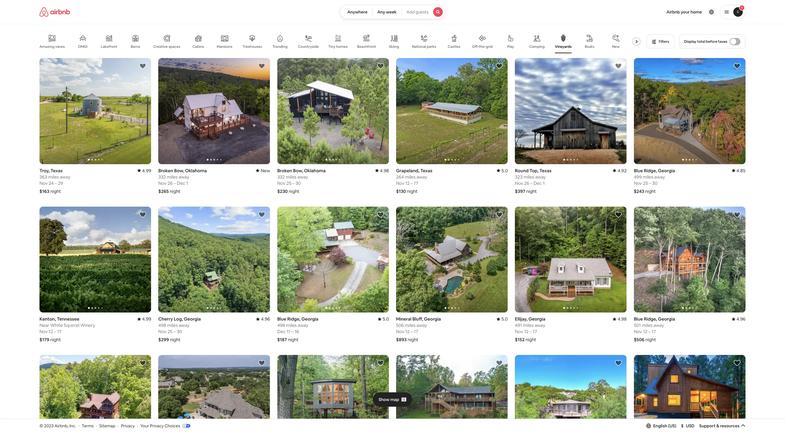 Task type: describe. For each thing, give the bounding box(es) containing it.
dec inside blue ridge, georgia 498 miles away dec 11 – 16 $187 night
[[277, 329, 286, 335]]

oklahoma for broken bow, oklahoma 332 miles away nov 25 – 30 $230 night
[[304, 168, 326, 174]]

night inside the kenton, tennessee near white squirrel winery nov 12 – 17 $179 night
[[50, 337, 61, 343]]

castles
[[448, 44, 461, 49]]

add to wishlist: blue ridge, georgia image for 5.0
[[377, 211, 384, 218]]

– for blue ridge, georgia 499 miles away nov 25 – 30 $243 night
[[649, 180, 652, 186]]

add guests
[[407, 9, 429, 15]]

©
[[40, 424, 43, 429]]

add to wishlist: ellijay, georgia image
[[615, 211, 622, 218]]

night inside mineral bluff, georgia 506 miles away nov 12 – 17 $893 night
[[408, 337, 419, 343]]

broken bow, oklahoma 332 miles away nov 25 – 30 $230 night
[[277, 168, 326, 194]]

1 inside dropdown button
[[742, 6, 743, 10]]

show
[[379, 397, 390, 403]]

nov inside troy, texas 363 miles away nov 24 – 29 $163 night
[[40, 180, 48, 186]]

night inside troy, texas 363 miles away nov 24 – 29 $163 night
[[50, 189, 61, 194]]

add guests button
[[402, 5, 446, 19]]

camping
[[530, 44, 545, 49]]

amazing views
[[40, 44, 65, 49]]

nov for round top, texas 323 miles away nov 26 – dec 1 $397 night
[[515, 180, 524, 186]]

grapeland,
[[396, 168, 420, 174]]

24
[[49, 180, 54, 186]]

anywhere button
[[340, 5, 373, 19]]

round
[[515, 168, 529, 174]]

– for cherry log, georgia 498 miles away nov 25 – 30 $299 night
[[174, 329, 176, 335]]

profile element
[[453, 0, 746, 24]]

– for round top, texas 323 miles away nov 26 – dec 1 $397 night
[[531, 180, 533, 186]]

creative spaces
[[153, 44, 180, 49]]

4.99 out of 5 average rating image
[[137, 317, 151, 322]]

mineral bluff, georgia 506 miles away nov 12 – 17 $893 night
[[396, 317, 441, 343]]

$130
[[396, 189, 406, 194]]

winery
[[80, 323, 95, 329]]

georgia for blue ridge, georgia 498 miles away dec 11 – 16 $187 night
[[302, 317, 319, 322]]

add to wishlist: troy, texas image
[[139, 63, 147, 70]]

georgia inside ellijay, georgia 491 miles away nov 12 – 17 $152 night
[[529, 317, 546, 322]]

boats
[[585, 44, 595, 49]]

498 for dec
[[277, 323, 285, 329]]

25 for 498
[[168, 329, 173, 335]]

3 · from the left
[[118, 424, 119, 429]]

vineyards
[[555, 44, 572, 49]]

4.85 out of 5 average rating image
[[732, 168, 746, 174]]

ellijay,
[[515, 317, 528, 322]]

anywhere
[[348, 9, 368, 15]]

night inside "round top, texas 323 miles away nov 26 – dec 1 $397 night"
[[527, 189, 537, 194]]

parks
[[427, 44, 436, 49]]

5.0 out of 5 average rating image for grapeland, texas 264 miles away nov 12 – 17 $130 night
[[497, 168, 508, 174]]

away inside grapeland, texas 264 miles away nov 12 – 17 $130 night
[[417, 174, 427, 180]]

terms
[[82, 424, 94, 429]]

away for blue ridge, georgia 501 miles away nov 12 – 17 $506 night
[[654, 323, 665, 329]]

30 for log,
[[177, 329, 182, 335]]

$
[[682, 424, 684, 429]]

resources
[[721, 424, 740, 429]]

– inside grapeland, texas 264 miles away nov 12 – 17 $130 night
[[411, 180, 413, 186]]

week
[[386, 9, 397, 15]]

broken bow, oklahoma 332 miles away nov 26 – dec 1 $265 night
[[158, 168, 207, 194]]

bow, for dec
[[174, 168, 184, 174]]

creative
[[153, 44, 168, 49]]

© 2023 airbnb, inc. ·
[[40, 424, 79, 429]]

nov inside grapeland, texas 264 miles away nov 12 – 17 $130 night
[[396, 180, 405, 186]]

30 for bow,
[[296, 180, 301, 186]]

kenton, tennessee near white squirrel winery nov 12 – 17 $179 night
[[40, 317, 95, 343]]

miles inside ellijay, georgia 491 miles away nov 12 – 17 $152 night
[[523, 323, 534, 329]]

491
[[515, 323, 522, 329]]

map
[[391, 397, 399, 403]]

12 for kenton, tennessee near white squirrel winery nov 12 – 17 $179 night
[[49, 329, 53, 335]]

night inside blue ridge, georgia 498 miles away dec 11 – 16 $187 night
[[288, 337, 299, 343]]

– inside troy, texas 363 miles away nov 24 – 29 $163 night
[[55, 180, 57, 186]]

blue for 498
[[277, 317, 287, 322]]

treehouses
[[243, 44, 262, 49]]

countryside
[[298, 44, 319, 49]]

airbnb your home
[[667, 9, 702, 15]]

bow, for 30
[[293, 168, 303, 174]]

332 for nov 26 – dec 1
[[158, 174, 166, 180]]

5.0 out of 5 average rating image for blue ridge, georgia 498 miles away dec 11 – 16 $187 night
[[378, 317, 389, 322]]

4.99 for kenton, tennessee near white squirrel winery nov 12 – 17 $179 night
[[142, 317, 151, 322]]

ridge, for 498
[[287, 317, 301, 322]]

miles inside troy, texas 363 miles away nov 24 – 29 $163 night
[[48, 174, 59, 180]]

5.0 for mineral bluff, georgia 506 miles away nov 12 – 17 $893 night
[[502, 317, 508, 322]]

blue ridge, georgia 499 miles away nov 25 – 30 $243 night
[[634, 168, 676, 194]]

broken for broken bow, oklahoma 332 miles away nov 26 – dec 1 $265 night
[[158, 168, 173, 174]]

off-the-grid
[[472, 44, 493, 49]]

terms · sitemap · privacy ·
[[82, 424, 138, 429]]

5.0 out of 5 average rating image for mineral bluff, georgia 506 miles away nov 12 – 17 $893 night
[[497, 317, 508, 322]]

$265
[[158, 189, 169, 194]]

0 horizontal spatial new
[[261, 168, 270, 174]]

323
[[515, 174, 523, 180]]

– for kenton, tennessee near white squirrel winery nov 12 – 17 $179 night
[[54, 329, 56, 335]]

inc.
[[69, 424, 76, 429]]

4.99 for troy, texas 363 miles away nov 24 – 29 $163 night
[[142, 168, 151, 174]]

ridge, for 501
[[644, 317, 658, 322]]

airbnb your home link
[[663, 6, 706, 18]]

guests
[[416, 9, 429, 15]]

terms link
[[82, 424, 94, 429]]

363
[[40, 174, 47, 180]]

texas inside "round top, texas 323 miles away nov 26 – dec 1 $397 night"
[[540, 168, 552, 174]]

broken for broken bow, oklahoma 332 miles away nov 25 – 30 $230 night
[[277, 168, 292, 174]]

beachfront
[[357, 44, 376, 49]]

national parks
[[412, 44, 436, 49]]

add to wishlist: mineral bluff, georgia image
[[496, 211, 503, 218]]

away inside ellijay, georgia 491 miles away nov 12 – 17 $152 night
[[535, 323, 546, 329]]

cabins
[[193, 44, 204, 49]]

5.0 for blue ridge, georgia 498 miles away dec 11 – 16 $187 night
[[383, 317, 389, 322]]

4.92
[[618, 168, 627, 174]]

26 for 332
[[168, 180, 173, 186]]

blue ridge, georgia 501 miles away nov 12 – 17 $506 night
[[634, 317, 676, 343]]

your
[[141, 424, 149, 429]]

12 for blue ridge, georgia 501 miles away nov 12 – 17 $506 night
[[643, 329, 648, 335]]

2 privacy from the left
[[150, 424, 164, 429]]

12 for mineral bluff, georgia 506 miles away nov 12 – 17 $893 night
[[406, 329, 410, 335]]

log,
[[174, 317, 183, 322]]

english (us) button
[[647, 424, 677, 429]]

$230
[[277, 189, 288, 194]]

georgia for mineral bluff, georgia 506 miles away nov 12 – 17 $893 night
[[424, 317, 441, 322]]

sitemap link
[[99, 424, 115, 429]]

support & resources
[[700, 424, 740, 429]]

away inside troy, texas 363 miles away nov 24 – 29 $163 night
[[60, 174, 70, 180]]

miles for blue ridge, georgia 499 miles away nov 25 – 30 $243 night
[[643, 174, 654, 180]]

501
[[634, 323, 641, 329]]

views
[[55, 44, 65, 49]]

georgia for cherry log, georgia 498 miles away nov 25 – 30 $299 night
[[184, 317, 201, 322]]

mansions
[[217, 44, 233, 49]]

$179
[[40, 337, 49, 343]]

miles for cherry log, georgia 498 miles away nov 25 – 30 $299 night
[[167, 323, 178, 329]]

$893
[[396, 337, 407, 343]]

away for cherry log, georgia 498 miles away nov 25 – 30 $299 night
[[179, 323, 190, 329]]

498 for nov
[[158, 323, 166, 329]]

miles inside grapeland, texas 264 miles away nov 12 – 17 $130 night
[[405, 174, 416, 180]]

airbnb
[[667, 9, 680, 15]]

new place to stay image
[[256, 168, 270, 174]]

show map button
[[373, 393, 413, 407]]

$163
[[40, 189, 49, 194]]

before
[[706, 39, 718, 44]]

4.96 for blue ridge, georgia 501 miles away nov 12 – 17 $506 night
[[737, 317, 746, 322]]

add to wishlist: broken bow, oklahoma image for new
[[258, 63, 265, 70]]

nov for cherry log, georgia 498 miles away nov 25 – 30 $299 night
[[158, 329, 167, 335]]

night inside blue ridge, georgia 501 miles away nov 12 – 17 $506 night
[[646, 337, 657, 343]]

nov for blue ridge, georgia 499 miles away nov 25 – 30 $243 night
[[634, 180, 643, 186]]

night inside broken bow, oklahoma 332 miles away nov 26 – dec 1 $265 night
[[170, 189, 181, 194]]

add to wishlist: kenton, tennessee image
[[139, 211, 147, 218]]

0 vertical spatial new
[[613, 44, 620, 49]]

add to wishlist: cherry log, georgia image
[[258, 211, 265, 218]]

&
[[717, 424, 720, 429]]

4.96 for cherry log, georgia 498 miles away nov 25 – 30 $299 night
[[261, 317, 270, 322]]

nov for broken bow, oklahoma 332 miles away nov 26 – dec 1 $265 night
[[158, 180, 167, 186]]

1 for broken bow, oklahoma
[[186, 180, 188, 186]]

georgia for blue ridge, georgia 501 miles away nov 12 – 17 $506 night
[[659, 317, 676, 322]]

white
[[50, 323, 63, 329]]

support
[[700, 424, 716, 429]]

display total before taxes button
[[680, 34, 746, 49]]



Task type: vqa. For each thing, say whether or not it's contained in the screenshot.


Task type: locate. For each thing, give the bounding box(es) containing it.
4.96 out of 5 average rating image for cherry log, georgia 498 miles away nov 25 – 30 $299 night
[[256, 317, 270, 322]]

17 inside grapeland, texas 264 miles away nov 12 – 17 $130 night
[[414, 180, 418, 186]]

broken up $230
[[277, 168, 292, 174]]

30
[[296, 180, 301, 186], [653, 180, 658, 186], [177, 329, 182, 335]]

25 inside blue ridge, georgia 499 miles away nov 25 – 30 $243 night
[[643, 180, 648, 186]]

night inside ellijay, georgia 491 miles away nov 12 – 17 $152 night
[[526, 337, 537, 343]]

12 inside ellijay, georgia 491 miles away nov 12 – 17 $152 night
[[525, 329, 529, 335]]

usd
[[687, 424, 695, 429]]

0 horizontal spatial bow,
[[174, 168, 184, 174]]

add to wishlist: blue ridge, georgia image for 4.96
[[734, 211, 741, 218]]

texas for troy, texas
[[51, 168, 63, 174]]

miles inside "round top, texas 323 miles away nov 26 – dec 1 $397 night"
[[524, 174, 535, 180]]

ridge, for 499
[[644, 168, 658, 174]]

2 4.96 out of 5 average rating image from the left
[[732, 317, 746, 322]]

night right the '$243'
[[646, 189, 656, 194]]

top,
[[530, 168, 539, 174]]

2 332 from the left
[[277, 174, 285, 180]]

5.0 left round
[[502, 168, 508, 174]]

498 inside cherry log, georgia 498 miles away nov 25 – 30 $299 night
[[158, 323, 166, 329]]

blue ridge, georgia 498 miles away dec 11 – 16 $187 night
[[277, 317, 319, 343]]

show map
[[379, 397, 399, 403]]

5.0 for grapeland, texas 264 miles away nov 12 – 17 $130 night
[[502, 168, 508, 174]]

17 inside the kenton, tennessee near white squirrel winery nov 12 – 17 $179 night
[[57, 329, 62, 335]]

25 up $299
[[168, 329, 173, 335]]

away inside "round top, texas 323 miles away nov 26 – dec 1 $397 night"
[[536, 174, 546, 180]]

miles inside blue ridge, georgia 499 miles away nov 25 – 30 $243 night
[[643, 174, 654, 180]]

26 for 323
[[525, 180, 530, 186]]

privacy link
[[121, 424, 135, 429]]

blue inside blue ridge, georgia 499 miles away nov 25 – 30 $243 night
[[634, 168, 643, 174]]

26 up $265
[[168, 180, 173, 186]]

miles down ellijay,
[[523, 323, 534, 329]]

dec
[[177, 180, 185, 186], [534, 180, 542, 186], [277, 329, 286, 335]]

georgia inside blue ridge, georgia 501 miles away nov 12 – 17 $506 night
[[659, 317, 676, 322]]

1 vertical spatial new
[[261, 168, 270, 174]]

– inside blue ridge, georgia 501 miles away nov 12 – 17 $506 night
[[649, 329, 651, 335]]

miles inside broken bow, oklahoma 332 miles away nov 26 – dec 1 $265 night
[[167, 174, 178, 180]]

2 horizontal spatial texas
[[540, 168, 552, 174]]

– for mineral bluff, georgia 506 miles away nov 12 – 17 $893 night
[[411, 329, 413, 335]]

add to wishlist: cherry log, georgia image
[[139, 360, 147, 367]]

away inside blue ridge, georgia 498 miles away dec 11 – 16 $187 night
[[298, 323, 309, 329]]

texas
[[51, 168, 63, 174], [421, 168, 433, 174], [540, 168, 552, 174]]

georgia inside cherry log, georgia 498 miles away nov 25 – 30 $299 night
[[184, 317, 201, 322]]

– inside blue ridge, georgia 498 miles away dec 11 – 16 $187 night
[[292, 329, 294, 335]]

1 horizontal spatial add to wishlist: broken bow, oklahoma image
[[377, 63, 384, 70]]

english
[[654, 424, 668, 429]]

17 for blue ridge, georgia 501 miles away nov 12 – 17 $506 night
[[652, 329, 656, 335]]

– for blue ridge, georgia 501 miles away nov 12 – 17 $506 night
[[649, 329, 651, 335]]

5.0 out of 5 average rating image
[[497, 168, 508, 174], [497, 317, 508, 322], [378, 317, 389, 322]]

5.0
[[502, 168, 508, 174], [502, 317, 508, 322], [383, 317, 389, 322]]

off-
[[472, 44, 479, 49]]

498 down cherry
[[158, 323, 166, 329]]

add to wishlist: blue ridge, georgia image for 4.85
[[734, 63, 741, 70]]

25 for 332
[[287, 180, 292, 186]]

georgia for blue ridge, georgia 499 miles away nov 25 – 30 $243 night
[[659, 168, 676, 174]]

away for mineral bluff, georgia 506 miles away nov 12 – 17 $893 night
[[417, 323, 427, 329]]

nov inside mineral bluff, georgia 506 miles away nov 12 – 17 $893 night
[[396, 329, 405, 335]]

1 horizontal spatial bow,
[[293, 168, 303, 174]]

4.96 out of 5 average rating image
[[256, 317, 270, 322], [732, 317, 746, 322]]

blue up the 501
[[634, 317, 643, 322]]

0 horizontal spatial add to wishlist: broken bow, oklahoma image
[[258, 63, 265, 70]]

tiny
[[329, 44, 336, 49]]

12 up $130
[[406, 180, 410, 186]]

1 inside "round top, texas 323 miles away nov 26 – dec 1 $397 night"
[[543, 180, 545, 186]]

new
[[613, 44, 620, 49], [261, 168, 270, 174]]

nov inside blue ridge, georgia 501 miles away nov 12 – 17 $506 night
[[634, 329, 643, 335]]

25 inside cherry log, georgia 498 miles away nov 25 – 30 $299 night
[[168, 329, 173, 335]]

1 oklahoma from the left
[[185, 168, 207, 174]]

blue for 499
[[634, 168, 643, 174]]

5.0 out of 5 average rating image left round
[[497, 168, 508, 174]]

4 · from the left
[[137, 424, 138, 429]]

2 498 from the left
[[277, 323, 285, 329]]

25 for 499
[[643, 180, 648, 186]]

1 horizontal spatial new
[[613, 44, 620, 49]]

2 horizontal spatial dec
[[534, 180, 542, 186]]

nov up $299
[[158, 329, 167, 335]]

ridge, up the '$243'
[[644, 168, 658, 174]]

·
[[78, 424, 79, 429], [96, 424, 97, 429], [118, 424, 119, 429], [137, 424, 138, 429]]

add to wishlist: dripping springs, texas image
[[258, 360, 265, 367]]

26 inside broken bow, oklahoma 332 miles away nov 26 – dec 1 $265 night
[[168, 180, 173, 186]]

night inside grapeland, texas 264 miles away nov 12 – 17 $130 night
[[407, 189, 418, 194]]

miles for blue ridge, georgia 501 miles away nov 12 – 17 $506 night
[[642, 323, 653, 329]]

2 oklahoma from the left
[[304, 168, 326, 174]]

2 horizontal spatial 30
[[653, 180, 658, 186]]

add to wishlist: blue ridge, georgia image
[[734, 63, 741, 70], [377, 211, 384, 218], [734, 211, 741, 218]]

oklahoma for broken bow, oklahoma 332 miles away nov 26 – dec 1 $265 night
[[185, 168, 207, 174]]

nov for mineral bluff, georgia 506 miles away nov 12 – 17 $893 night
[[396, 329, 405, 335]]

30 inside broken bow, oklahoma 332 miles away nov 25 – 30 $230 night
[[296, 180, 301, 186]]

texas for grapeland, texas
[[421, 168, 433, 174]]

$506
[[634, 337, 645, 343]]

26 inside "round top, texas 323 miles away nov 26 – dec 1 $397 night"
[[525, 180, 530, 186]]

1 332 from the left
[[158, 174, 166, 180]]

– inside "round top, texas 323 miles away nov 26 – dec 1 $397 night"
[[531, 180, 533, 186]]

away for broken bow, oklahoma 332 miles away nov 26 – dec 1 $265 night
[[179, 174, 189, 180]]

support & resources button
[[700, 424, 746, 429]]

nov inside broken bow, oklahoma 332 miles away nov 26 – dec 1 $265 night
[[158, 180, 167, 186]]

broken up $265
[[158, 168, 173, 174]]

30 inside blue ridge, georgia 499 miles away nov 25 – 30 $243 night
[[653, 180, 658, 186]]

privacy
[[121, 424, 135, 429], [150, 424, 164, 429]]

privacy right your
[[150, 424, 164, 429]]

round top, texas 323 miles away nov 26 – dec 1 $397 night
[[515, 168, 552, 194]]

1 horizontal spatial 26
[[525, 180, 530, 186]]

nov for blue ridge, georgia 501 miles away nov 12 – 17 $506 night
[[634, 329, 643, 335]]

1 inside broken bow, oklahoma 332 miles away nov 26 – dec 1 $265 night
[[186, 180, 188, 186]]

taxes
[[719, 39, 728, 44]]

night right $230
[[289, 189, 300, 194]]

· right inc. at the bottom
[[78, 424, 79, 429]]

0 horizontal spatial 26
[[168, 180, 173, 186]]

away inside blue ridge, georgia 499 miles away nov 25 – 30 $243 night
[[655, 174, 665, 180]]

4.96
[[261, 317, 270, 322], [737, 317, 746, 322]]

miles for broken bow, oklahoma 332 miles away nov 26 – dec 1 $265 night
[[167, 174, 178, 180]]

bluff,
[[413, 317, 423, 322]]

national
[[412, 44, 426, 49]]

nov down 363
[[40, 180, 48, 186]]

498 inside blue ridge, georgia 498 miles away dec 11 – 16 $187 night
[[277, 323, 285, 329]]

miles up $265
[[167, 174, 178, 180]]

12 inside blue ridge, georgia 501 miles away nov 12 – 17 $506 night
[[643, 329, 648, 335]]

nov down the near
[[40, 329, 48, 335]]

nov down 506
[[396, 329, 405, 335]]

bow, inside broken bow, oklahoma 332 miles away nov 26 – dec 1 $265 night
[[174, 168, 184, 174]]

1 26 from the left
[[168, 180, 173, 186]]

nov inside the kenton, tennessee near white squirrel winery nov 12 – 17 $179 night
[[40, 329, 48, 335]]

1 add to wishlist: broken bow, oklahoma image from the left
[[258, 63, 265, 70]]

night inside blue ridge, georgia 499 miles away nov 25 – 30 $243 night
[[646, 189, 656, 194]]

17 for mineral bluff, georgia 506 miles away nov 12 – 17 $893 night
[[414, 329, 418, 335]]

0 vertical spatial 4.98
[[380, 168, 389, 174]]

$ usd
[[682, 424, 695, 429]]

night right $893
[[408, 337, 419, 343]]

kenton,
[[40, 317, 56, 322]]

1 horizontal spatial texas
[[421, 168, 433, 174]]

498
[[158, 323, 166, 329], [277, 323, 285, 329]]

nov inside cherry log, georgia 498 miles away nov 25 – 30 $299 night
[[158, 329, 167, 335]]

miles right the 501
[[642, 323, 653, 329]]

12 up the $506
[[643, 329, 648, 335]]

5.0 left mineral
[[383, 317, 389, 322]]

near
[[40, 323, 49, 329]]

1 horizontal spatial oklahoma
[[304, 168, 326, 174]]

nov for broken bow, oklahoma 332 miles away nov 25 – 30 $230 night
[[277, 180, 286, 186]]

4.98 for broken bow, oklahoma 332 miles away nov 25 – 30 $230 night
[[380, 168, 389, 174]]

display
[[685, 39, 697, 44]]

add to wishlist: round top, texas image
[[615, 63, 622, 70]]

nov up $230
[[277, 180, 286, 186]]

$299
[[158, 337, 169, 343]]

4.92 out of 5 average rating image
[[613, 168, 627, 174]]

26 up $397
[[525, 180, 530, 186]]

night down the 16
[[288, 337, 299, 343]]

bow, inside broken bow, oklahoma 332 miles away nov 25 – 30 $230 night
[[293, 168, 303, 174]]

1 vertical spatial 4.98 out of 5 average rating image
[[613, 317, 627, 322]]

332 inside broken bow, oklahoma 332 miles away nov 26 – dec 1 $265 night
[[158, 174, 166, 180]]

12 up $893
[[406, 329, 410, 335]]

498 up $187
[[277, 323, 285, 329]]

$152
[[515, 337, 525, 343]]

4.99 out of 5 average rating image
[[137, 168, 151, 174]]

privacy left your
[[121, 424, 135, 429]]

– for blue ridge, georgia 498 miles away dec 11 – 16 $187 night
[[292, 329, 294, 335]]

0 horizontal spatial 498
[[158, 323, 166, 329]]

away for broken bow, oklahoma 332 miles away nov 25 – 30 $230 night
[[298, 174, 308, 180]]

12
[[406, 180, 410, 186], [49, 329, 53, 335], [406, 329, 410, 335], [525, 329, 529, 335], [643, 329, 648, 335]]

1 vertical spatial 4.99
[[142, 317, 151, 322]]

1 horizontal spatial 4.96 out of 5 average rating image
[[732, 317, 746, 322]]

airbnb,
[[55, 424, 69, 429]]

0 horizontal spatial oklahoma
[[185, 168, 207, 174]]

away for round top, texas 323 miles away nov 26 – dec 1 $397 night
[[536, 174, 546, 180]]

0 horizontal spatial privacy
[[121, 424, 135, 429]]

miles up 11
[[286, 323, 297, 329]]

nov down 264
[[396, 180, 405, 186]]

away for blue ridge, georgia 499 miles away nov 25 – 30 $243 night
[[655, 174, 665, 180]]

add to wishlist: grapeland, texas image
[[496, 63, 503, 70]]

oklahoma inside broken bow, oklahoma 332 miles away nov 25 – 30 $230 night
[[304, 168, 326, 174]]

away
[[60, 174, 70, 180], [179, 174, 189, 180], [417, 174, 427, 180], [536, 174, 546, 180], [298, 174, 308, 180], [655, 174, 665, 180], [179, 323, 190, 329], [417, 323, 427, 329], [535, 323, 546, 329], [298, 323, 309, 329], [654, 323, 665, 329]]

4.96 out of 5 average rating image for blue ridge, georgia 501 miles away nov 12 – 17 $506 night
[[732, 317, 746, 322]]

georgia inside mineral bluff, georgia 506 miles away nov 12 – 17 $893 night
[[424, 317, 441, 322]]

0 horizontal spatial 4.98
[[380, 168, 389, 174]]

25 up $230
[[287, 180, 292, 186]]

16
[[295, 329, 299, 335]]

1 horizontal spatial 30
[[296, 180, 301, 186]]

ridge, inside blue ridge, georgia 501 miles away nov 12 – 17 $506 night
[[644, 317, 658, 322]]

away inside broken bow, oklahoma 332 miles away nov 26 – dec 1 $265 night
[[179, 174, 189, 180]]

miles up 24
[[48, 174, 59, 180]]

miles down 'log,'
[[167, 323, 178, 329]]

0 horizontal spatial 1
[[186, 180, 188, 186]]

your
[[681, 9, 690, 15]]

choices
[[165, 424, 180, 429]]

– inside the kenton, tennessee near white squirrel winery nov 12 – 17 $179 night
[[54, 329, 56, 335]]

0 horizontal spatial 332
[[158, 174, 166, 180]]

0 horizontal spatial texas
[[51, 168, 63, 174]]

0 vertical spatial 4.98 out of 5 average rating image
[[375, 168, 389, 174]]

grapeland, texas 264 miles away nov 12 – 17 $130 night
[[396, 168, 433, 194]]

4.98 out of 5 average rating image for ellijay, georgia 491 miles away nov 12 – 17 $152 night
[[613, 317, 627, 322]]

12 inside grapeland, texas 264 miles away nov 12 – 17 $130 night
[[406, 180, 410, 186]]

nov inside blue ridge, georgia 499 miles away nov 25 – 30 $243 night
[[634, 180, 643, 186]]

3 texas from the left
[[540, 168, 552, 174]]

– inside broken bow, oklahoma 332 miles away nov 25 – 30 $230 night
[[293, 180, 295, 186]]

0 horizontal spatial dec
[[177, 180, 185, 186]]

skiing
[[389, 44, 399, 49]]

0 horizontal spatial 4.98 out of 5 average rating image
[[375, 168, 389, 174]]

1 4.96 from the left
[[261, 317, 270, 322]]

cherry
[[158, 317, 173, 322]]

1 horizontal spatial 4.96
[[737, 317, 746, 322]]

1 4.99 from the top
[[142, 168, 151, 174]]

nov inside "round top, texas 323 miles away nov 26 – dec 1 $397 night"
[[515, 180, 524, 186]]

332
[[158, 174, 166, 180], [277, 174, 285, 180]]

miles inside mineral bluff, georgia 506 miles away nov 12 – 17 $893 night
[[405, 323, 416, 329]]

2 4.96 from the left
[[737, 317, 746, 322]]

add to wishlist: pittsburg, texas image
[[496, 360, 503, 367]]

2 texas from the left
[[421, 168, 433, 174]]

dec for 332 miles away
[[177, 180, 185, 186]]

1 horizontal spatial 25
[[287, 180, 292, 186]]

english (us)
[[654, 424, 677, 429]]

trending
[[273, 44, 288, 49]]

30 for ridge,
[[653, 180, 658, 186]]

1 texas from the left
[[51, 168, 63, 174]]

away inside cherry log, georgia 498 miles away nov 25 – 30 $299 night
[[179, 323, 190, 329]]

· right terms link at the left of page
[[96, 424, 97, 429]]

georgia
[[659, 168, 676, 174], [184, 317, 201, 322], [424, 317, 441, 322], [529, 317, 546, 322], [302, 317, 319, 322], [659, 317, 676, 322]]

night right $130
[[407, 189, 418, 194]]

12 inside mineral bluff, georgia 506 miles away nov 12 – 17 $893 night
[[406, 329, 410, 335]]

any week button
[[373, 5, 402, 19]]

30 inside cherry log, georgia 498 miles away nov 25 – 30 $299 night
[[177, 329, 182, 335]]

miles for broken bow, oklahoma 332 miles away nov 25 – 30 $230 night
[[286, 174, 297, 180]]

miles for mineral bluff, georgia 506 miles away nov 12 – 17 $893 night
[[405, 323, 416, 329]]

total
[[698, 39, 706, 44]]

miles inside cherry log, georgia 498 miles away nov 25 – 30 $299 night
[[167, 323, 178, 329]]

nov for kenton, tennessee near white squirrel winery nov 12 – 17 $179 night
[[40, 329, 48, 335]]

display total before taxes
[[685, 39, 728, 44]]

0 horizontal spatial 30
[[177, 329, 182, 335]]

2 4.99 from the top
[[142, 317, 151, 322]]

night right $265
[[170, 189, 181, 194]]

25 inside broken bow, oklahoma 332 miles away nov 25 – 30 $230 night
[[287, 180, 292, 186]]

away for blue ridge, georgia 498 miles away dec 11 – 16 $187 night
[[298, 323, 309, 329]]

0 horizontal spatial 4.96
[[261, 317, 270, 322]]

nov inside broken bow, oklahoma 332 miles away nov 25 – 30 $230 night
[[277, 180, 286, 186]]

1 horizontal spatial 498
[[277, 323, 285, 329]]

1 498 from the left
[[158, 323, 166, 329]]

texas inside grapeland, texas 264 miles away nov 12 – 17 $130 night
[[421, 168, 433, 174]]

any week
[[378, 9, 397, 15]]

filters
[[659, 39, 670, 44]]

night right $152 on the right bottom of the page
[[526, 337, 537, 343]]

night down 24
[[50, 189, 61, 194]]

332 for nov 25 – 30
[[277, 174, 285, 180]]

332 up $230
[[277, 174, 285, 180]]

ridge, inside blue ridge, georgia 499 miles away nov 25 – 30 $243 night
[[644, 168, 658, 174]]

omg!
[[78, 44, 88, 49]]

any
[[378, 9, 385, 15]]

0 vertical spatial 4.99
[[142, 168, 151, 174]]

miles for round top, texas 323 miles away nov 26 – dec 1 $397 night
[[524, 174, 535, 180]]

night right the $506
[[646, 337, 657, 343]]

nov down the 499
[[634, 180, 643, 186]]

amazing
[[40, 44, 55, 49]]

2 broken from the left
[[277, 168, 292, 174]]

dec inside broken bow, oklahoma 332 miles away nov 26 – dec 1 $265 night
[[177, 180, 185, 186]]

oklahoma inside broken bow, oklahoma 332 miles away nov 26 – dec 1 $265 night
[[185, 168, 207, 174]]

miles down the top,
[[524, 174, 535, 180]]

add to wishlist: broken bow, oklahoma image
[[258, 63, 265, 70], [377, 63, 384, 70]]

none search field containing anywhere
[[340, 5, 446, 19]]

1 vertical spatial 4.98
[[618, 317, 627, 322]]

1 horizontal spatial 1
[[543, 180, 545, 186]]

1 horizontal spatial broken
[[277, 168, 292, 174]]

texas right the top,
[[540, 168, 552, 174]]

away inside broken bow, oklahoma 332 miles away nov 25 – 30 $230 night
[[298, 174, 308, 180]]

5.0 out of 5 average rating image left ellijay,
[[497, 317, 508, 322]]

2 bow, from the left
[[293, 168, 303, 174]]

squirrel
[[64, 323, 79, 329]]

5.0 left ellijay,
[[502, 317, 508, 322]]

miles down mineral
[[405, 323, 416, 329]]

– inside broken bow, oklahoma 332 miles away nov 26 – dec 1 $265 night
[[174, 180, 176, 186]]

– inside mineral bluff, georgia 506 miles away nov 12 – 17 $893 night
[[411, 329, 413, 335]]

25 up the '$243'
[[643, 180, 648, 186]]

nov up $265
[[158, 180, 167, 186]]

0 horizontal spatial 4.96 out of 5 average rating image
[[256, 317, 270, 322]]

$187
[[277, 337, 287, 343]]

miles down grapeland,
[[405, 174, 416, 180]]

12 inside the kenton, tennessee near white squirrel winery nov 12 – 17 $179 night
[[49, 329, 53, 335]]

1 horizontal spatial privacy
[[150, 424, 164, 429]]

17 for kenton, tennessee near white squirrel winery nov 12 – 17 $179 night
[[57, 329, 62, 335]]

0 horizontal spatial 25
[[168, 329, 173, 335]]

1 horizontal spatial 4.98 out of 5 average rating image
[[613, 317, 627, 322]]

blue up the 499
[[634, 168, 643, 174]]

12 up $152 on the right bottom of the page
[[525, 329, 529, 335]]

nov down the 491 in the right bottom of the page
[[515, 329, 524, 335]]

2 horizontal spatial 25
[[643, 180, 648, 186]]

26
[[168, 180, 173, 186], [525, 180, 530, 186]]

332 inside broken bow, oklahoma 332 miles away nov 25 – 30 $230 night
[[277, 174, 285, 180]]

homes
[[336, 44, 348, 49]]

2 horizontal spatial 1
[[742, 6, 743, 10]]

1 horizontal spatial dec
[[277, 329, 286, 335]]

broken inside broken bow, oklahoma 332 miles away nov 26 – dec 1 $265 night
[[158, 168, 173, 174]]

1 4.96 out of 5 average rating image from the left
[[256, 317, 270, 322]]

miles inside broken bow, oklahoma 332 miles away nov 25 – 30 $230 night
[[286, 174, 297, 180]]

add to wishlist: lakeway, texas image
[[615, 360, 622, 367]]

miles for blue ridge, georgia 498 miles away dec 11 – 16 $187 night
[[286, 323, 297, 329]]

night inside cherry log, georgia 498 miles away nov 25 – 30 $299 night
[[170, 337, 181, 343]]

blue up $187
[[277, 317, 287, 322]]

grid
[[486, 44, 493, 49]]

group
[[40, 30, 643, 53], [40, 58, 151, 164], [158, 58, 270, 164], [277, 58, 389, 164], [396, 58, 508, 164], [515, 58, 627, 164], [634, 58, 746, 164], [40, 207, 151, 313], [158, 207, 270, 313], [277, 207, 389, 313], [396, 207, 508, 313], [515, 207, 627, 313], [634, 207, 746, 313], [40, 355, 151, 434], [158, 355, 270, 434], [277, 355, 389, 434], [396, 355, 508, 434], [515, 355, 627, 434], [634, 355, 746, 434]]

· left your
[[137, 424, 138, 429]]

– inside ellijay, georgia 491 miles away nov 12 – 17 $152 night
[[530, 329, 532, 335]]

filters button
[[647, 34, 675, 49]]

georgia inside blue ridge, georgia 499 miles away nov 25 – 30 $243 night
[[659, 168, 676, 174]]

night right $299
[[170, 337, 181, 343]]

1 horizontal spatial 4.98
[[618, 317, 627, 322]]

1 bow, from the left
[[174, 168, 184, 174]]

texas right 'troy,'
[[51, 168, 63, 174]]

oklahoma
[[185, 168, 207, 174], [304, 168, 326, 174]]

miles right the 499
[[643, 174, 654, 180]]

2 · from the left
[[96, 424, 97, 429]]

1 privacy from the left
[[121, 424, 135, 429]]

1 broken from the left
[[158, 168, 173, 174]]

dec for 323 miles away
[[534, 180, 542, 186]]

1 for round top, texas
[[543, 180, 545, 186]]

blue inside blue ridge, georgia 501 miles away nov 12 – 17 $506 night
[[634, 317, 643, 322]]

miles up $230
[[286, 174, 297, 180]]

– for broken bow, oklahoma 332 miles away nov 25 – 30 $230 night
[[293, 180, 295, 186]]

2 add to wishlist: broken bow, oklahoma image from the left
[[377, 63, 384, 70]]

· left "privacy" 'link'
[[118, 424, 119, 429]]

blue
[[634, 168, 643, 174], [277, 317, 287, 322], [634, 317, 643, 322]]

5.0 out of 5 average rating image left mineral
[[378, 317, 389, 322]]

nov down the 501
[[634, 329, 643, 335]]

–
[[55, 180, 57, 186], [174, 180, 176, 186], [411, 180, 413, 186], [531, 180, 533, 186], [293, 180, 295, 186], [649, 180, 652, 186], [54, 329, 56, 335], [174, 329, 176, 335], [411, 329, 413, 335], [530, 329, 532, 335], [292, 329, 294, 335], [649, 329, 651, 335]]

add to wishlist: bloomington springs, tennessee image
[[377, 360, 384, 367]]

cherry log, georgia 498 miles away nov 25 – 30 $299 night
[[158, 317, 201, 343]]

17 inside ellijay, georgia 491 miles away nov 12 – 17 $152 night
[[533, 329, 537, 335]]

– inside cherry log, georgia 498 miles away nov 25 – 30 $299 night
[[174, 329, 176, 335]]

29
[[58, 180, 63, 186]]

0 horizontal spatial broken
[[158, 168, 173, 174]]

ridge, inside blue ridge, georgia 498 miles away dec 11 – 16 $187 night
[[287, 317, 301, 322]]

2023
[[44, 424, 54, 429]]

blue inside blue ridge, georgia 498 miles away dec 11 – 16 $187 night
[[277, 317, 287, 322]]

1 horizontal spatial 332
[[277, 174, 285, 180]]

nov down 323
[[515, 180, 524, 186]]

$397
[[515, 189, 526, 194]]

4.98 for ellijay, georgia 491 miles away nov 12 – 17 $152 night
[[618, 317, 627, 322]]

1 · from the left
[[78, 424, 79, 429]]

georgia inside blue ridge, georgia 498 miles away dec 11 – 16 $187 night
[[302, 317, 319, 322]]

away inside mineral bluff, georgia 506 miles away nov 12 – 17 $893 night
[[417, 323, 427, 329]]

your privacy choices
[[141, 424, 180, 429]]

ridge, up the 16
[[287, 317, 301, 322]]

2 26 from the left
[[525, 180, 530, 186]]

texas right grapeland,
[[421, 168, 433, 174]]

499
[[634, 174, 642, 180]]

4.98 out of 5 average rating image for broken bow, oklahoma 332 miles away nov 25 – 30 $230 night
[[375, 168, 389, 174]]

night right $179
[[50, 337, 61, 343]]

None search field
[[340, 5, 446, 19]]

away inside blue ridge, georgia 501 miles away nov 12 – 17 $506 night
[[654, 323, 665, 329]]

night right $397
[[527, 189, 537, 194]]

17 inside mineral bluff, georgia 506 miles away nov 12 – 17 $893 night
[[414, 329, 418, 335]]

mineral
[[396, 317, 412, 322]]

11
[[287, 329, 291, 335]]

– for broken bow, oklahoma 332 miles away nov 26 – dec 1 $265 night
[[174, 180, 176, 186]]

group containing amazing views
[[40, 30, 643, 53]]

4.98 out of 5 average rating image
[[375, 168, 389, 174], [613, 317, 627, 322]]

your privacy choices link
[[141, 424, 190, 429]]

ridge, up the $506
[[644, 317, 658, 322]]

4.98
[[380, 168, 389, 174], [618, 317, 627, 322]]

blue for 501
[[634, 317, 643, 322]]

12 down 'white'
[[49, 329, 53, 335]]

506
[[396, 323, 404, 329]]

night inside broken bow, oklahoma 332 miles away nov 25 – 30 $230 night
[[289, 189, 300, 194]]

add to wishlist: broken bow, oklahoma image
[[734, 360, 741, 367]]

332 up $265
[[158, 174, 166, 180]]

nov inside ellijay, georgia 491 miles away nov 12 – 17 $152 night
[[515, 329, 524, 335]]

– inside blue ridge, georgia 499 miles away nov 25 – 30 $243 night
[[649, 180, 652, 186]]

add to wishlist: broken bow, oklahoma image for 4.98
[[377, 63, 384, 70]]

17 inside blue ridge, georgia 501 miles away nov 12 – 17 $506 night
[[652, 329, 656, 335]]



